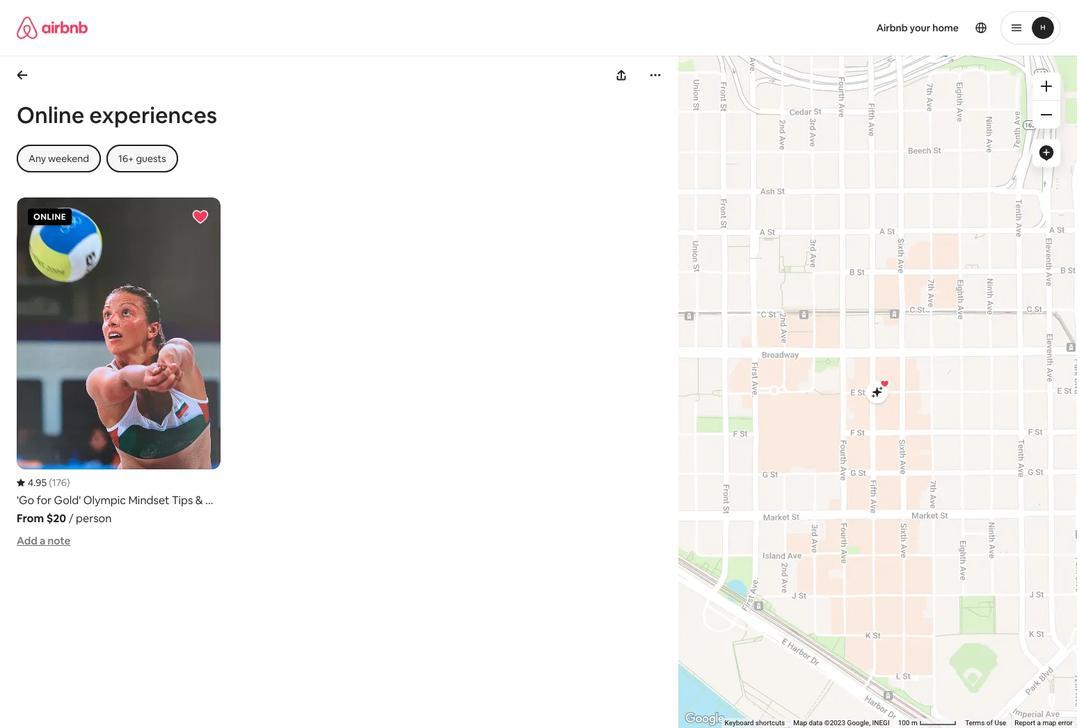 Task type: describe. For each thing, give the bounding box(es) containing it.
airbnb your home link
[[868, 13, 967, 42]]

home
[[933, 22, 959, 34]]

add a note
[[17, 534, 70, 547]]

4.95 ( 176 )
[[28, 476, 70, 489]]

(
[[49, 476, 52, 489]]

$20
[[46, 511, 66, 526]]

google map
including 0 saved stays. region
[[581, 0, 1077, 729]]

add a place to the map image
[[1038, 145, 1055, 161]]

map
[[794, 720, 807, 727]]

person
[[76, 511, 112, 526]]

add a note button
[[17, 534, 70, 547]]

keyboard shortcuts
[[725, 720, 785, 727]]

/
[[69, 511, 73, 526]]

terms of use
[[965, 720, 1007, 727]]

100 m button
[[894, 719, 961, 729]]

a for report
[[1037, 720, 1041, 727]]

profile element
[[555, 0, 1060, 56]]

keyboard shortcuts button
[[725, 719, 785, 729]]

any weekend
[[29, 152, 89, 165]]

any
[[29, 152, 46, 165]]

zoom out image
[[1041, 109, 1052, 120]]

©2023
[[825, 720, 846, 727]]

guests
[[136, 152, 166, 165]]

100 m
[[898, 720, 920, 727]]

m
[[912, 720, 918, 727]]

note
[[48, 534, 70, 547]]

)
[[67, 476, 70, 489]]

online experiences
[[17, 101, 217, 129]]

your
[[910, 22, 931, 34]]

a for add
[[40, 534, 45, 547]]

from $20 / person
[[17, 511, 112, 526]]

any weekend button
[[17, 145, 101, 173]]

16+
[[118, 152, 134, 165]]

data
[[809, 720, 823, 727]]

100
[[898, 720, 910, 727]]

terms
[[965, 720, 985, 727]]



Task type: vqa. For each thing, say whether or not it's contained in the screenshot.
The In
no



Task type: locate. For each thing, give the bounding box(es) containing it.
zoom in image
[[1041, 81, 1052, 92]]

0 vertical spatial a
[[40, 534, 45, 547]]

experiences
[[89, 101, 217, 129]]

from
[[17, 511, 44, 526]]

report
[[1015, 720, 1036, 727]]

weekend
[[48, 152, 89, 165]]

online
[[17, 101, 84, 129]]

inegi
[[872, 720, 890, 727]]

map data ©2023 google, inegi
[[794, 720, 890, 727]]

1 vertical spatial a
[[1037, 720, 1041, 727]]

unsave this experience image
[[192, 209, 209, 225]]

error
[[1058, 720, 1073, 727]]

rating 4.95 out of 5; 176 reviews image
[[17, 476, 70, 489]]

google image
[[682, 710, 728, 729]]

16+ guests
[[118, 152, 166, 165]]

4.95
[[28, 476, 47, 489]]

keyboard
[[725, 720, 754, 727]]

report a map error link
[[1015, 720, 1073, 727]]

report a map error
[[1015, 720, 1073, 727]]

0 horizontal spatial a
[[40, 534, 45, 547]]

map
[[1043, 720, 1057, 727]]

'go for gold' olympic mindset tips & games with lina taylor group
[[17, 198, 221, 526]]

shortcuts
[[756, 720, 785, 727]]

1 horizontal spatial a
[[1037, 720, 1041, 727]]

16+ guests button
[[107, 145, 178, 173]]

a right add
[[40, 534, 45, 547]]

a left map on the bottom right
[[1037, 720, 1041, 727]]

airbnb your home
[[877, 22, 959, 34]]

of
[[987, 720, 993, 727]]

a
[[40, 534, 45, 547], [1037, 720, 1041, 727]]

airbnb
[[877, 22, 908, 34]]

use
[[995, 720, 1007, 727]]

google,
[[847, 720, 871, 727]]

add
[[17, 534, 37, 547]]

terms of use link
[[965, 720, 1007, 727]]

176
[[52, 476, 67, 489]]



